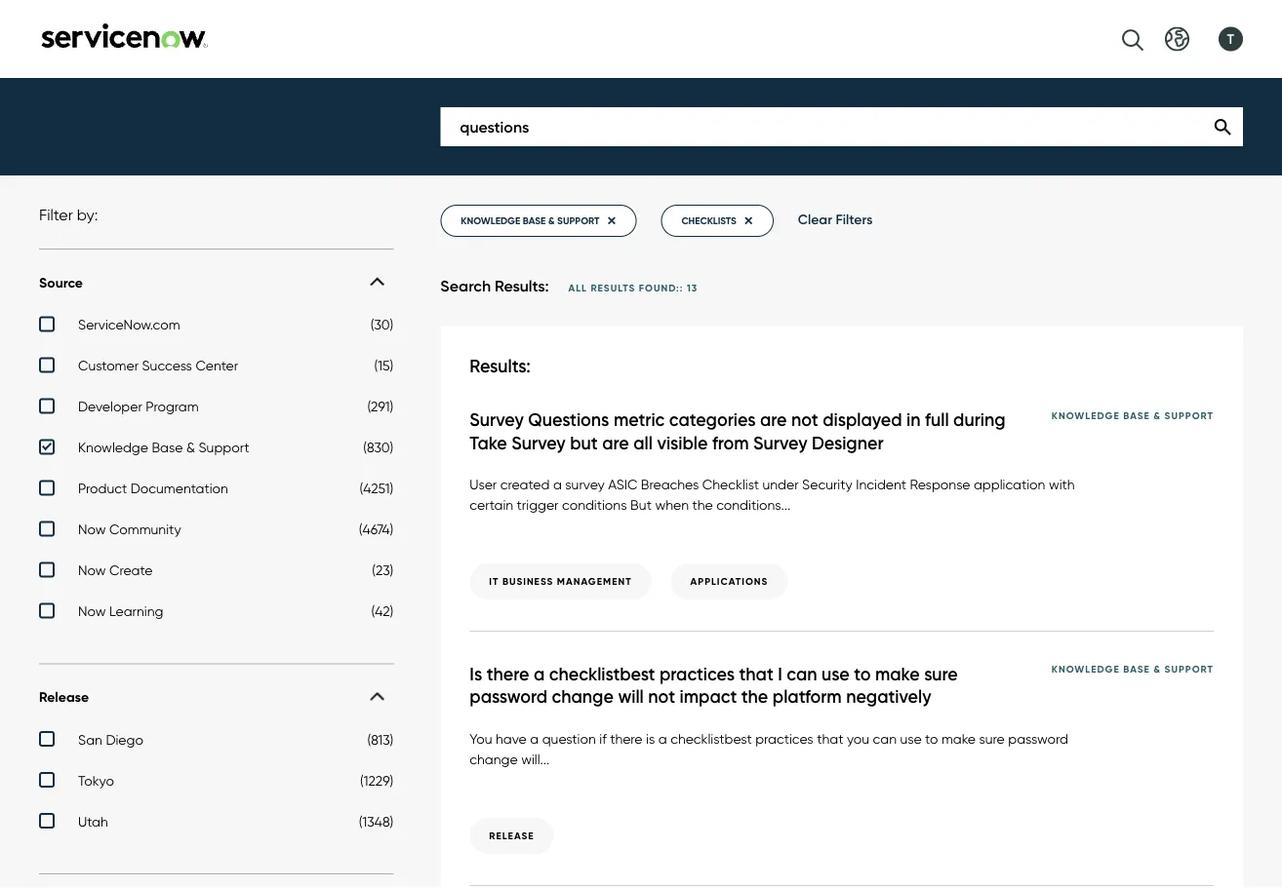 Task type: describe. For each thing, give the bounding box(es) containing it.
but
[[570, 432, 598, 454]]

you
[[470, 731, 492, 747]]

filter by:
[[39, 205, 98, 224]]

displayed
[[823, 409, 902, 431]]

1 vertical spatial base
[[152, 439, 183, 456]]

under
[[763, 476, 799, 493]]

success
[[142, 357, 192, 374]]

(1229)
[[360, 773, 394, 789]]

password inside you have a question if there is a checklistbest practices that you can use to make sure password change will...
[[1008, 731, 1068, 747]]

user created a survey asic breaches checklist under security incident response application with certain trigger conditions but when the conditions...
[[470, 476, 1075, 513]]

1 vertical spatial knowledge base & support
[[78, 439, 249, 456]]

clear filters button
[[798, 211, 873, 228]]

questions
[[528, 409, 609, 431]]

by:
[[77, 205, 98, 224]]

conditions
[[562, 497, 627, 513]]

a for checklistbest
[[534, 664, 545, 686]]

application
[[974, 476, 1045, 493]]

knowledge base & support for is there a checklistbest practices that i can use to make sure password change will not impact the platform negatively
[[1052, 664, 1214, 676]]

(42)
[[371, 603, 394, 620]]

checklistbest inside you have a question if there is a checklistbest practices that you can use to make sure password change will...
[[671, 731, 752, 747]]

sure inside you have a question if there is a checklistbest practices that you can use to make sure password change will...
[[979, 731, 1005, 747]]

the inside 'user created a survey asic breaches checklist under security incident response application with certain trigger conditions but when the conditions...'
[[692, 497, 713, 513]]

designer
[[812, 432, 884, 454]]

will
[[618, 687, 644, 709]]

customer success center
[[78, 357, 238, 374]]

knowledge for is there a checklistbest practices that i can use to make sure password change will not impact the platform negatively
[[1052, 664, 1120, 676]]

1 vertical spatial results:
[[470, 355, 531, 377]]

incident
[[856, 476, 907, 493]]

make inside you have a question if there is a checklistbest practices that you can use to make sure password change will...
[[942, 731, 976, 747]]

source
[[39, 274, 83, 291]]

a for question
[[530, 731, 539, 747]]

change inside you have a question if there is a checklistbest practices that you can use to make sure password change will...
[[470, 751, 518, 768]]

found:
[[639, 282, 680, 295]]

survey up under
[[753, 432, 807, 454]]

trigger
[[517, 497, 559, 513]]

product documentation
[[78, 480, 228, 497]]

have
[[496, 731, 527, 747]]

survey questions metric categories are not displayed in full during take survey but are all visible from survey designer
[[470, 409, 1006, 454]]

all
[[634, 432, 653, 454]]

survey up take on the left of the page
[[470, 409, 524, 431]]

when
[[655, 497, 689, 513]]

(830)
[[363, 439, 394, 456]]

(30)
[[370, 316, 394, 333]]

you have a question if there is a checklistbest practices that you can use to make sure password change will...
[[470, 731, 1068, 768]]

support for survey questions metric categories are not displayed in full during take survey but are all visible from survey designer
[[1165, 409, 1214, 422]]

base
[[523, 215, 546, 227]]

negatively
[[846, 687, 931, 709]]

support
[[557, 215, 600, 227]]

that inside is there a checklistbest practices that i can use to make sure password change will not impact the platform negatively
[[739, 664, 774, 686]]

1 vertical spatial knowledge
[[78, 439, 148, 456]]

now for now community
[[78, 521, 106, 538]]

1 vertical spatial support
[[199, 439, 249, 456]]

visible
[[657, 432, 708, 454]]

response
[[910, 476, 970, 493]]

now for now create
[[78, 562, 106, 579]]

0 vertical spatial are
[[760, 409, 787, 431]]

it business management
[[489, 576, 632, 589]]

can inside is there a checklistbest practices that i can use to make sure password change will not impact the platform negatively
[[787, 664, 817, 686]]

categories
[[669, 409, 756, 431]]

is
[[646, 731, 655, 747]]

full
[[925, 409, 949, 431]]

asic
[[608, 476, 638, 493]]

create
[[109, 562, 153, 579]]

metric
[[614, 409, 665, 431]]

community
[[109, 521, 181, 538]]

san diego
[[78, 732, 143, 748]]

search results:
[[440, 277, 549, 296]]

will...
[[521, 751, 550, 768]]

impact
[[680, 687, 737, 709]]

clear
[[798, 211, 832, 228]]

knowledge base & support for survey questions metric categories are not displayed in full during take survey but are all visible from survey designer
[[1052, 409, 1214, 422]]

if
[[599, 731, 607, 747]]

from
[[712, 432, 749, 454]]

it
[[489, 576, 499, 589]]

now learning
[[78, 603, 163, 620]]

servicenow image
[[39, 23, 210, 48]]

is there a checklistbest practices that i can use to make sure password change will not impact the platform negatively link
[[470, 664, 1052, 709]]

knowledge base & support
[[461, 215, 600, 227]]

make inside is there a checklistbest practices that i can use to make sure password change will not impact the platform negatively
[[875, 664, 920, 686]]

center
[[196, 357, 238, 374]]

created
[[500, 476, 550, 493]]

with
[[1049, 476, 1075, 493]]

release for source
[[39, 689, 89, 706]]

checklist
[[702, 476, 759, 493]]

base for survey questions metric categories are not displayed in full during take survey but are all visible from survey designer
[[1123, 409, 1150, 422]]

(4251)
[[360, 480, 394, 497]]

not inside survey questions metric categories are not displayed in full during take survey but are all visible from survey designer
[[791, 409, 818, 431]]

knowledge
[[461, 215, 520, 227]]

business
[[502, 576, 554, 589]]



Task type: vqa. For each thing, say whether or not it's contained in the screenshot.


Task type: locate. For each thing, give the bounding box(es) containing it.
release up san on the left bottom
[[39, 689, 89, 706]]

1 horizontal spatial release
[[489, 830, 534, 843]]

the right when
[[692, 497, 713, 513]]

a inside is there a checklistbest practices that i can use to make sure password change will not impact the platform negatively
[[534, 664, 545, 686]]

practices up the impact
[[660, 664, 735, 686]]

is there a checklistbest practices that i can use to make sure password change will not impact the platform negatively
[[470, 664, 958, 709]]

that left you in the right bottom of the page
[[817, 731, 843, 747]]

None checkbox
[[39, 316, 394, 338], [39, 521, 394, 543], [39, 562, 394, 584], [39, 773, 394, 794], [39, 814, 394, 835], [39, 316, 394, 338], [39, 521, 394, 543], [39, 562, 394, 584], [39, 773, 394, 794], [39, 814, 394, 835]]

0 horizontal spatial password
[[470, 687, 547, 709]]

results: left all
[[495, 277, 549, 296]]

1 vertical spatial there
[[610, 731, 643, 747]]

0 vertical spatial checklistbest
[[549, 664, 655, 686]]

1 vertical spatial change
[[470, 751, 518, 768]]

program
[[146, 398, 199, 415]]

during
[[953, 409, 1006, 431]]

change inside is there a checklistbest practices that i can use to make sure password change will not impact the platform negatively
[[552, 687, 614, 709]]

0 vertical spatial sure
[[924, 664, 958, 686]]

are
[[760, 409, 787, 431], [602, 432, 629, 454]]

0 vertical spatial practices
[[660, 664, 735, 686]]

to down negatively
[[925, 731, 938, 747]]

0 vertical spatial knowledge
[[1052, 409, 1120, 422]]

change
[[552, 687, 614, 709], [470, 751, 518, 768]]

0 horizontal spatial use
[[822, 664, 850, 686]]

not
[[791, 409, 818, 431], [648, 687, 675, 709]]

you
[[847, 731, 869, 747]]

1 vertical spatial are
[[602, 432, 629, 454]]

0 vertical spatial make
[[875, 664, 920, 686]]

filters
[[836, 211, 873, 228]]

not right will
[[648, 687, 675, 709]]

use inside is there a checklistbest practices that i can use to make sure password change will not impact the platform negatively
[[822, 664, 850, 686]]

1 vertical spatial now
[[78, 562, 106, 579]]

results: up take on the left of the page
[[470, 355, 531, 377]]

1 horizontal spatial make
[[942, 731, 976, 747]]

1 vertical spatial use
[[900, 731, 922, 747]]

1 horizontal spatial practices
[[755, 731, 814, 747]]

0 horizontal spatial the
[[692, 497, 713, 513]]

learning
[[109, 603, 163, 620]]

0 horizontal spatial can
[[787, 664, 817, 686]]

2 now from the top
[[78, 562, 106, 579]]

platform
[[773, 687, 842, 709]]

0 horizontal spatial there
[[487, 664, 529, 686]]

0 vertical spatial support
[[1165, 409, 1214, 422]]

(1348)
[[359, 814, 394, 830]]

now left "learning"
[[78, 603, 106, 620]]

1 horizontal spatial change
[[552, 687, 614, 709]]

clear filters
[[798, 211, 873, 228]]

documentation
[[131, 480, 228, 497]]

release down the will...
[[489, 830, 534, 843]]

now for now learning
[[78, 603, 106, 620]]

0 horizontal spatial sure
[[924, 664, 958, 686]]

1 vertical spatial practices
[[755, 731, 814, 747]]

that left i
[[739, 664, 774, 686]]

now
[[78, 521, 106, 538], [78, 562, 106, 579], [78, 603, 106, 620]]

there inside you have a question if there is a checklistbest practices that you can use to make sure password change will...
[[610, 731, 643, 747]]

0 vertical spatial that
[[739, 664, 774, 686]]

release
[[39, 689, 89, 706], [489, 830, 534, 843]]

security
[[802, 476, 853, 493]]

survey down the questions
[[512, 432, 566, 454]]

developer
[[78, 398, 142, 415]]

checklistbest
[[549, 664, 655, 686], [671, 731, 752, 747]]

sure inside is there a checklistbest practices that i can use to make sure password change will not impact the platform negatively
[[924, 664, 958, 686]]

1 vertical spatial password
[[1008, 731, 1068, 747]]

now down "product"
[[78, 521, 106, 538]]

1 horizontal spatial sure
[[979, 731, 1005, 747]]

3 now from the top
[[78, 603, 106, 620]]

support for is there a checklistbest practices that i can use to make sure password change will not impact the platform negatively
[[1165, 664, 1214, 676]]

results
[[591, 282, 636, 295]]

1 vertical spatial release
[[489, 830, 534, 843]]

customer
[[78, 357, 139, 374]]

use inside you have a question if there is a checklistbest practices that you can use to make sure password change will...
[[900, 731, 922, 747]]

(4674)
[[359, 521, 394, 538]]

0 horizontal spatial are
[[602, 432, 629, 454]]

1 vertical spatial make
[[942, 731, 976, 747]]

practices down platform
[[755, 731, 814, 747]]

management
[[557, 576, 632, 589]]

servicenow.com
[[78, 316, 180, 333]]

0 vertical spatial password
[[470, 687, 547, 709]]

applications
[[690, 576, 768, 589]]

0 vertical spatial results:
[[495, 277, 549, 296]]

survey questions metric categories are not displayed in full during take survey but are all visible from survey designer link
[[470, 409, 1052, 455]]

breaches
[[641, 476, 699, 493]]

practices inside is there a checklistbest practices that i can use to make sure password change will not impact the platform negatively
[[660, 664, 735, 686]]

0 horizontal spatial to
[[854, 664, 871, 686]]

1 vertical spatial sure
[[979, 731, 1005, 747]]

the inside is there a checklistbest practices that i can use to make sure password change will not impact the platform negatively
[[741, 687, 768, 709]]

1 now from the top
[[78, 521, 106, 538]]

0 vertical spatial there
[[487, 664, 529, 686]]

release for knowledge base & support
[[489, 830, 534, 843]]

practices
[[660, 664, 735, 686], [755, 731, 814, 747]]

a for survey
[[553, 476, 562, 493]]

certain
[[470, 497, 513, 513]]

not inside is there a checklistbest practices that i can use to make sure password change will not impact the platform negatively
[[648, 687, 675, 709]]

1 horizontal spatial not
[[791, 409, 818, 431]]

(291)
[[367, 398, 394, 415]]

checklists
[[682, 215, 737, 227]]

are left all
[[602, 432, 629, 454]]

there right if
[[610, 731, 643, 747]]

:
[[680, 282, 683, 295]]

question
[[542, 731, 596, 747]]

to inside is there a checklistbest practices that i can use to make sure password change will not impact the platform negatively
[[854, 664, 871, 686]]

but
[[630, 497, 652, 513]]

can inside you have a question if there is a checklistbest practices that you can use to make sure password change will...
[[873, 731, 897, 747]]

make
[[875, 664, 920, 686], [942, 731, 976, 747]]

change up question
[[552, 687, 614, 709]]

base for is there a checklistbest practices that i can use to make sure password change will not impact the platform negatively
[[1123, 664, 1150, 676]]

0 vertical spatial the
[[692, 497, 713, 513]]

are right the categories
[[760, 409, 787, 431]]

1 horizontal spatial can
[[873, 731, 897, 747]]

0 vertical spatial now
[[78, 521, 106, 538]]

there right is
[[487, 664, 529, 686]]

the right the impact
[[741, 687, 768, 709]]

checklistbest down the impact
[[671, 731, 752, 747]]

2 vertical spatial support
[[1165, 664, 1214, 676]]

a inside 'user created a survey asic breaches checklist under security incident response application with certain trigger conditions but when the conditions...'
[[553, 476, 562, 493]]

that
[[739, 664, 774, 686], [817, 731, 843, 747]]

1 vertical spatial that
[[817, 731, 843, 747]]

password inside is there a checklistbest practices that i can use to make sure password change will not impact the platform negatively
[[470, 687, 547, 709]]

san
[[78, 732, 102, 748]]

2 vertical spatial knowledge base & support
[[1052, 664, 1214, 676]]

can right you in the right bottom of the page
[[873, 731, 897, 747]]

use up platform
[[822, 664, 850, 686]]

to up negatively
[[854, 664, 871, 686]]

0 horizontal spatial change
[[470, 751, 518, 768]]

all results found: : 13
[[568, 282, 698, 295]]

results:
[[495, 277, 549, 296], [470, 355, 531, 377]]

None checkbox
[[39, 357, 394, 379], [39, 398, 394, 420], [39, 439, 394, 461], [39, 480, 394, 502], [39, 603, 394, 625], [39, 732, 394, 753], [39, 357, 394, 379], [39, 398, 394, 420], [39, 439, 394, 461], [39, 480, 394, 502], [39, 603, 394, 625], [39, 732, 394, 753]]

1 horizontal spatial checklistbest
[[671, 731, 752, 747]]

0 horizontal spatial release
[[39, 689, 89, 706]]

now community
[[78, 521, 181, 538]]

(15)
[[374, 357, 394, 374]]

0 vertical spatial not
[[791, 409, 818, 431]]

checklistbest inside is there a checklistbest practices that i can use to make sure password change will not impact the platform negatively
[[549, 664, 655, 686]]

change down you
[[470, 751, 518, 768]]

tokyo
[[78, 773, 114, 789]]

1 horizontal spatial use
[[900, 731, 922, 747]]

13
[[687, 282, 698, 295]]

not up designer
[[791, 409, 818, 431]]

knowledge
[[1052, 409, 1120, 422], [78, 439, 148, 456], [1052, 664, 1120, 676]]

there inside is there a checklistbest practices that i can use to make sure password change will not impact the platform negatively
[[487, 664, 529, 686]]

0 vertical spatial to
[[854, 664, 871, 686]]

use down negatively
[[900, 731, 922, 747]]

is
[[470, 664, 482, 686]]

0 horizontal spatial make
[[875, 664, 920, 686]]

2 vertical spatial base
[[1123, 664, 1150, 676]]

0 horizontal spatial that
[[739, 664, 774, 686]]

survey
[[565, 476, 605, 493]]

product
[[78, 480, 127, 497]]

practices inside you have a question if there is a checklistbest practices that you can use to make sure password change will...
[[755, 731, 814, 747]]

0 vertical spatial base
[[1123, 409, 1150, 422]]

knowledge for survey questions metric categories are not displayed in full during take survey but are all visible from survey designer
[[1052, 409, 1120, 422]]

in
[[907, 409, 921, 431]]

a
[[553, 476, 562, 493], [534, 664, 545, 686], [530, 731, 539, 747], [658, 731, 667, 747]]

1 horizontal spatial that
[[817, 731, 843, 747]]

1 horizontal spatial the
[[741, 687, 768, 709]]

0 horizontal spatial checklistbest
[[549, 664, 655, 686]]

1 horizontal spatial password
[[1008, 731, 1068, 747]]

1 vertical spatial not
[[648, 687, 675, 709]]

that inside you have a question if there is a checklistbest practices that you can use to make sure password change will...
[[817, 731, 843, 747]]

0 vertical spatial use
[[822, 664, 850, 686]]

filter
[[39, 205, 73, 224]]

1 horizontal spatial to
[[925, 731, 938, 747]]

0 horizontal spatial practices
[[660, 664, 735, 686]]

1 vertical spatial to
[[925, 731, 938, 747]]

take
[[470, 432, 507, 454]]

diego
[[106, 732, 143, 748]]

can right i
[[787, 664, 817, 686]]

0 horizontal spatial not
[[648, 687, 675, 709]]

can
[[787, 664, 817, 686], [873, 731, 897, 747]]

to inside you have a question if there is a checklistbest practices that you can use to make sure password change will...
[[925, 731, 938, 747]]

Search across ServiceNow text field
[[440, 107, 1243, 146]]

1 vertical spatial can
[[873, 731, 897, 747]]

now left create
[[78, 562, 106, 579]]

search
[[440, 277, 491, 296]]

now create
[[78, 562, 153, 579]]

2 vertical spatial knowledge
[[1052, 664, 1120, 676]]

sure
[[924, 664, 958, 686], [979, 731, 1005, 747]]

0 vertical spatial change
[[552, 687, 614, 709]]

&
[[548, 215, 555, 227], [1154, 409, 1161, 422], [186, 439, 195, 456], [1154, 664, 1161, 676]]

1 horizontal spatial are
[[760, 409, 787, 431]]

(23)
[[372, 562, 394, 579]]

0 vertical spatial can
[[787, 664, 817, 686]]

knowledge base & support
[[1052, 409, 1214, 422], [78, 439, 249, 456], [1052, 664, 1214, 676]]

0 vertical spatial knowledge base & support
[[1052, 409, 1214, 422]]

support
[[1165, 409, 1214, 422], [199, 439, 249, 456], [1165, 664, 1214, 676]]

0 vertical spatial release
[[39, 689, 89, 706]]

checklistbest up will
[[549, 664, 655, 686]]

2 vertical spatial now
[[78, 603, 106, 620]]

1 horizontal spatial there
[[610, 731, 643, 747]]

use
[[822, 664, 850, 686], [900, 731, 922, 747]]

1 vertical spatial checklistbest
[[671, 731, 752, 747]]

utah
[[78, 814, 108, 830]]

survey
[[470, 409, 524, 431], [512, 432, 566, 454], [753, 432, 807, 454]]

all
[[568, 282, 587, 295]]

1 vertical spatial the
[[741, 687, 768, 709]]



